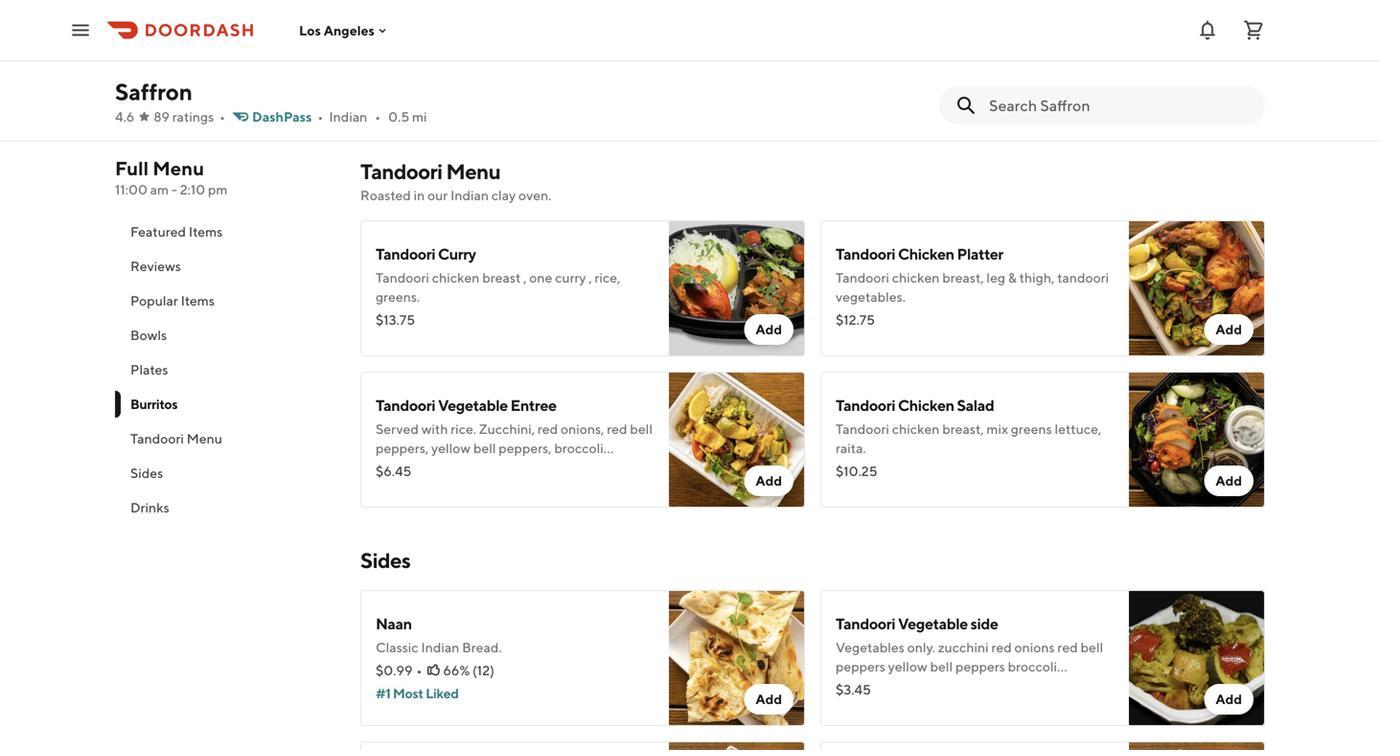 Task type: describe. For each thing, give the bounding box(es) containing it.
in inside tandoori vegetable entree served with rice. zucchini, red onions, red bell peppers, yellow bell peppers, broccoli marinated in lemon juice and oil with herbs and spices.
[[441, 460, 452, 476]]

notification bell image
[[1197, 19, 1220, 42]]

mix
[[987, 421, 1009, 437]]

add button for entree
[[744, 466, 794, 497]]

tandoori curry image
[[669, 221, 805, 357]]

greens.
[[376, 289, 420, 305]]

bread.
[[462, 640, 502, 656]]

sides inside button
[[130, 465, 163, 481]]

Item Search search field
[[989, 95, 1250, 116]]

$10.25
[[836, 464, 878, 479]]

only.
[[908, 640, 936, 656]]

66% (12)
[[443, 663, 495, 679]]

add button for side
[[1205, 685, 1254, 715]]

herbs inside tandoori vegetable side vegetables only. zucchini red onions red bell peppers yellow bell peppers broccoli marinated in lemon juice oil with herbs and spices.
[[1034, 678, 1068, 694]]

broccoli inside tandoori vegetable entree served with rice. zucchini, red onions, red bell peppers, yellow bell peppers, broccoli marinated in lemon juice and oil with herbs and spices.
[[554, 441, 604, 456]]

• for indian • 0.5 mi
[[375, 109, 381, 125]]

pm
[[208, 182, 228, 198]]

chicken for salad
[[898, 396, 955, 415]]

tofu
[[421, 32, 448, 48]]

popular
[[130, 293, 178, 309]]

tandoori menu roasted in our indian clay oven.
[[360, 159, 552, 203]]

tandoori for tandoori chicken platter tandoori chicken breast, leg & thigh, tandoori vegetables. $12.75
[[836, 245, 896, 263]]

dashpass •
[[252, 109, 323, 125]]

curry,
[[450, 32, 484, 48]]

white
[[614, 32, 648, 48]]

chicken inside tandoori curry tandoori chicken breast ,  one curry , rice, greens. $13.75
[[432, 270, 480, 286]]

chicken for platter
[[898, 245, 955, 263]]

add for salad
[[1216, 473, 1243, 489]]

lettuce, inside the vegan. tofu curry, bell peppers, onions, white or brown, rice, lettuce, mint sauce, wrapped in a spinach tortilla.
[[464, 51, 511, 67]]

leg
[[987, 270, 1006, 286]]

0.5
[[388, 109, 410, 125]]

los
[[299, 22, 321, 38]]

yellow inside tandoori vegetable side vegetables only. zucchini red onions red bell peppers yellow bell peppers broccoli marinated in lemon juice oil with herbs and spices.
[[888, 659, 928, 675]]

$13.75
[[376, 312, 415, 328]]

yellow inside tandoori vegetable entree served with rice. zucchini, red onions, red bell peppers, yellow bell peppers, broccoli marinated in lemon juice and oil with herbs and spices.
[[431, 441, 471, 456]]

$12.75
[[836, 312, 875, 328]]

burritos
[[130, 396, 178, 412]]

66%
[[443, 663, 470, 679]]

add for entree
[[756, 473, 782, 489]]

saffron
[[115, 78, 193, 105]]

reviews
[[130, 258, 181, 274]]

naan classic indian bread.
[[376, 615, 502, 656]]

clay
[[492, 187, 516, 203]]

herbs inside tandoori vegetable entree served with rice. zucchini, red onions, red bell peppers, yellow bell peppers, broccoli marinated in lemon juice and oil with herbs and spices.
[[599, 460, 633, 476]]

reviews button
[[115, 249, 337, 284]]

zucchini,
[[479, 421, 535, 437]]

indian style french fries image
[[669, 742, 805, 751]]

tandoori
[[1058, 270, 1109, 286]]

89
[[154, 109, 170, 125]]

classic
[[376, 640, 419, 656]]

add for side
[[1216, 692, 1243, 708]]

peppers, down the served
[[376, 441, 429, 456]]

add button for salad
[[1205, 466, 1254, 497]]

featured items
[[130, 224, 223, 240]]

add for platter
[[1216, 322, 1243, 337]]

most
[[393, 686, 423, 702]]

1 , from the left
[[524, 270, 527, 286]]

$3.45
[[836, 682, 871, 698]]

onions, inside the vegan. tofu curry, bell peppers, onions, white or brown, rice, lettuce, mint sauce, wrapped in a spinach tortilla.
[[568, 32, 611, 48]]

vegan. tofu curry, bell peppers, onions, white or brown, rice, lettuce, mint sauce, wrapped in a spinach tortilla.
[[376, 32, 653, 86]]

open menu image
[[69, 19, 92, 42]]

$0.99
[[376, 663, 413, 679]]

mint
[[513, 51, 541, 67]]

rice, for curry
[[595, 270, 621, 286]]

tandoori for tandoori menu roasted in our indian clay oven.
[[360, 159, 443, 184]]

popular items
[[130, 293, 215, 309]]

rice.
[[451, 421, 477, 437]]

vegetables.
[[836, 289, 906, 305]]

breast, for salad
[[943, 421, 984, 437]]

breast, for platter
[[943, 270, 984, 286]]

raita.
[[836, 441, 866, 456]]

add button for tandoori
[[744, 314, 794, 345]]

los angeles
[[299, 22, 375, 38]]

tandoori vegetable side vegetables only. zucchini red onions red bell peppers yellow bell peppers broccoli marinated in lemon juice oil with herbs and spices.
[[836, 615, 1104, 713]]

-
[[171, 182, 177, 198]]

platter
[[957, 245, 1004, 263]]

greens
[[1011, 421, 1052, 437]]

tandoori chicken platter image
[[1129, 221, 1266, 357]]

spinach
[[386, 70, 433, 86]]

angeles
[[324, 22, 375, 38]]

menu inside button
[[187, 431, 222, 447]]

2:10
[[180, 182, 205, 198]]

served
[[376, 421, 419, 437]]

full menu 11:00 am - 2:10 pm
[[115, 157, 228, 198]]

in inside tandoori vegetable side vegetables only. zucchini red onions red bell peppers yellow bell peppers broccoli marinated in lemon juice oil with herbs and spices.
[[901, 678, 912, 694]]

dashpass
[[252, 109, 312, 125]]

indian • 0.5 mi
[[329, 109, 427, 125]]

bowls
[[130, 327, 167, 343]]

tandoori vegetable entree served with rice. zucchini, red onions, red bell peppers, yellow bell peppers, broccoli marinated in lemon juice and oil with herbs and spices.
[[376, 396, 653, 495]]

with inside tandoori vegetable side vegetables only. zucchini red onions red bell peppers yellow bell peppers broccoli marinated in lemon juice oil with herbs and spices.
[[1004, 678, 1031, 694]]

tandoori menu
[[130, 431, 222, 447]]

sides button
[[115, 456, 337, 491]]

side
[[971, 615, 999, 633]]

in inside tandoori menu roasted in our indian clay oven.
[[414, 187, 425, 203]]

menu for full menu
[[153, 157, 204, 180]]

drinks
[[130, 500, 169, 516]]

tandoori for tandoori vegetable entree served with rice. zucchini, red onions, red bell peppers, yellow bell peppers, broccoli marinated in lemon juice and oil with herbs and spices.
[[376, 396, 435, 415]]

broccoli inside tandoori vegetable side vegetables only. zucchini red onions red bell peppers yellow bell peppers broccoli marinated in lemon juice oil with herbs and spices.
[[1008, 659, 1058, 675]]

tandoori chicken salad tandoori chicken breast, mix greens lettuce, raita. $10.25
[[836, 396, 1102, 479]]

spices. inside tandoori vegetable side vegetables only. zucchini red onions red bell peppers yellow bell peppers broccoli marinated in lemon juice oil with herbs and spices.
[[836, 698, 877, 713]]

tortilla.
[[435, 70, 478, 86]]

chicken for tandoori chicken salad
[[892, 421, 940, 437]]

89 ratings •
[[154, 109, 225, 125]]

featured
[[130, 224, 186, 240]]

oil inside tandoori vegetable entree served with rice. zucchini, red onions, red bell peppers, yellow bell peppers, broccoli marinated in lemon juice and oil with herbs and spices.
[[553, 460, 567, 476]]

indian inside tandoori menu roasted in our indian clay oven.
[[451, 187, 489, 203]]

plates
[[130, 362, 168, 378]]

or
[[376, 51, 388, 67]]

one
[[529, 270, 553, 286]]

sauce,
[[544, 51, 582, 67]]

salad
[[957, 396, 995, 415]]

lemon inside tandoori vegetable entree served with rice. zucchini, red onions, red bell peppers, yellow bell peppers, broccoli marinated in lemon juice and oil with herbs and spices.
[[454, 460, 492, 476]]

1 vertical spatial with
[[570, 460, 597, 476]]

vegetable for entree
[[438, 396, 508, 415]]



Task type: locate. For each thing, give the bounding box(es) containing it.
indian inside "naan classic indian bread."
[[421, 640, 460, 656]]

am
[[150, 182, 169, 198]]

vegetables
[[836, 640, 905, 656]]

lettuce, down curry,
[[464, 51, 511, 67]]

wrapped
[[585, 51, 639, 67]]

tandoori for tandoori vegetable side vegetables only. zucchini red onions red bell peppers yellow bell peppers broccoli marinated in lemon juice oil with herbs and spices.
[[836, 615, 896, 633]]

0 vertical spatial with
[[422, 421, 448, 437]]

yellow down rice.
[[431, 441, 471, 456]]

in inside the vegan. tofu curry, bell peppers, onions, white or brown, rice, lettuce, mint sauce, wrapped in a spinach tortilla.
[[642, 51, 653, 67]]

naan image
[[669, 591, 805, 727]]

tandoori inside tandoori vegetable entree served with rice. zucchini, red onions, red bell peppers, yellow bell peppers, broccoli marinated in lemon juice and oil with herbs and spices.
[[376, 396, 435, 415]]

• right dashpass
[[318, 109, 323, 125]]

vegetable up only.
[[898, 615, 968, 633]]

0 vertical spatial indian
[[329, 109, 367, 125]]

2 horizontal spatial with
[[1004, 678, 1031, 694]]

1 vertical spatial indian
[[451, 187, 489, 203]]

with
[[422, 421, 448, 437], [570, 460, 597, 476], [1004, 678, 1031, 694]]

popular items button
[[115, 284, 337, 318]]

1 vertical spatial oil
[[987, 678, 1002, 694]]

1 vertical spatial lettuce,
[[1055, 421, 1102, 437]]

, left "one"
[[524, 270, 527, 286]]

#1
[[376, 686, 391, 702]]

2 peppers from the left
[[956, 659, 1006, 675]]

0 horizontal spatial juice
[[495, 460, 524, 476]]

spices. inside tandoori vegetable entree served with rice. zucchini, red onions, red bell peppers, yellow bell peppers, broccoli marinated in lemon juice and oil with herbs and spices.
[[402, 479, 442, 495]]

indian left 0.5
[[329, 109, 367, 125]]

$6.45
[[376, 464, 412, 479]]

1 horizontal spatial peppers
[[956, 659, 1006, 675]]

add for tandoori
[[756, 322, 782, 337]]

menu inside tandoori menu roasted in our indian clay oven.
[[446, 159, 501, 184]]

chicken left salad
[[898, 396, 955, 415]]

breast, down salad
[[943, 421, 984, 437]]

0 horizontal spatial with
[[422, 421, 448, 437]]

menu inside the full menu 11:00 am - 2:10 pm
[[153, 157, 204, 180]]

0 horizontal spatial and
[[376, 479, 399, 495]]

0 vertical spatial sides
[[130, 465, 163, 481]]

oven.
[[519, 187, 552, 203]]

1 vertical spatial herbs
[[1034, 678, 1068, 694]]

0 vertical spatial onions,
[[568, 32, 611, 48]]

sides up drinks
[[130, 465, 163, 481]]

breast,
[[943, 270, 984, 286], [943, 421, 984, 437]]

add button
[[744, 314, 794, 345], [1205, 314, 1254, 345], [744, 466, 794, 497], [1205, 466, 1254, 497], [744, 685, 794, 715], [1205, 685, 1254, 715]]

juice down zucchini in the bottom of the page
[[955, 678, 984, 694]]

2 vertical spatial indian
[[421, 640, 460, 656]]

chicken up vegetables.
[[892, 270, 940, 286]]

juice inside tandoori vegetable entree served with rice. zucchini, red onions, red bell peppers, yellow bell peppers, broccoli marinated in lemon juice and oil with herbs and spices.
[[495, 460, 524, 476]]

0 horizontal spatial lettuce,
[[464, 51, 511, 67]]

1 breast, from the top
[[943, 270, 984, 286]]

0 horizontal spatial marinated
[[376, 460, 438, 476]]

lettuce, inside tandoori chicken salad tandoori chicken breast, mix greens lettuce, raita. $10.25
[[1055, 421, 1102, 437]]

marinated
[[376, 460, 438, 476], [836, 678, 898, 694]]

2 breast, from the top
[[943, 421, 984, 437]]

yellow down only.
[[888, 659, 928, 675]]

chicken
[[432, 270, 480, 286], [892, 270, 940, 286], [892, 421, 940, 437]]

2 horizontal spatial and
[[1071, 678, 1094, 694]]

sides
[[130, 465, 163, 481], [360, 548, 411, 573]]

naan
[[376, 615, 412, 633]]

1 horizontal spatial herbs
[[1034, 678, 1068, 694]]

• up #1 most liked
[[417, 663, 422, 679]]

1 peppers from the left
[[836, 659, 886, 675]]

onions, right zucchini,
[[561, 421, 604, 437]]

bell inside the vegan. tofu curry, bell peppers, onions, white or brown, rice, lettuce, mint sauce, wrapped in a spinach tortilla.
[[487, 32, 509, 48]]

tandoori inside button
[[130, 431, 184, 447]]

1 horizontal spatial with
[[570, 460, 597, 476]]

chicken left mix
[[892, 421, 940, 437]]

tandoori chicken platter tandoori chicken breast, leg & thigh, tandoori vegetables. $12.75
[[836, 245, 1109, 328]]

samosa image
[[1129, 742, 1266, 751]]

1 vertical spatial broccoli
[[1008, 659, 1058, 675]]

0 horizontal spatial yellow
[[431, 441, 471, 456]]

oil down zucchini in the bottom of the page
[[987, 678, 1002, 694]]

0 vertical spatial lettuce,
[[464, 51, 511, 67]]

tandoori for tandoori curry tandoori chicken breast ,  one curry , rice, greens. $13.75
[[376, 245, 435, 263]]

tandoori vegetable side image
[[1129, 591, 1266, 727]]

0 vertical spatial herbs
[[599, 460, 633, 476]]

lemon down only.
[[915, 678, 953, 694]]

tandoori inside tandoori menu roasted in our indian clay oven.
[[360, 159, 443, 184]]

a
[[376, 70, 383, 86]]

vegetable inside tandoori vegetable entree served with rice. zucchini, red onions, red bell peppers, yellow bell peppers, broccoli marinated in lemon juice and oil with herbs and spices.
[[438, 396, 508, 415]]

2 vertical spatial with
[[1004, 678, 1031, 694]]

1 vertical spatial breast,
[[943, 421, 984, 437]]

1 vertical spatial rice,
[[595, 270, 621, 286]]

0 horizontal spatial oil
[[553, 460, 567, 476]]

onions,
[[568, 32, 611, 48], [561, 421, 604, 437]]

1 horizontal spatial spices.
[[836, 698, 877, 713]]

menu up sides button
[[187, 431, 222, 447]]

(12)
[[473, 663, 495, 679]]

0 vertical spatial broccoli
[[554, 441, 604, 456]]

1 vertical spatial chicken
[[898, 396, 955, 415]]

#1 most liked
[[376, 686, 459, 702]]

peppers, up 'mint'
[[512, 32, 565, 48]]

1 vertical spatial and
[[376, 479, 399, 495]]

zucchini
[[938, 640, 989, 656]]

onions
[[1015, 640, 1055, 656]]

peppers,
[[512, 32, 565, 48], [376, 441, 429, 456], [499, 441, 552, 456]]

0 vertical spatial yellow
[[431, 441, 471, 456]]

marinated down 'vegetables'
[[836, 678, 898, 694]]

lemon
[[454, 460, 492, 476], [915, 678, 953, 694]]

menu for tandoori menu
[[446, 159, 501, 184]]

spices. down the served
[[402, 479, 442, 495]]

peppers, down zucchini,
[[499, 441, 552, 456]]

bowls button
[[115, 318, 337, 353]]

0 vertical spatial rice,
[[436, 51, 461, 67]]

0 horizontal spatial broccoli
[[554, 441, 604, 456]]

chicken for tandoori chicken platter
[[892, 270, 940, 286]]

chicken inside tandoori chicken salad tandoori chicken breast, mix greens lettuce, raita. $10.25
[[898, 396, 955, 415]]

tandoori for tandoori chicken salad tandoori chicken breast, mix greens lettuce, raita. $10.25
[[836, 396, 896, 415]]

1 vertical spatial sides
[[360, 548, 411, 573]]

• for $0.99 •
[[417, 663, 422, 679]]

0 vertical spatial vegetable
[[438, 396, 508, 415]]

curry
[[438, 245, 476, 263]]

0 vertical spatial chicken
[[898, 245, 955, 263]]

0 horizontal spatial lemon
[[454, 460, 492, 476]]

1 horizontal spatial sides
[[360, 548, 411, 573]]

items
[[189, 224, 223, 240], [181, 293, 215, 309]]

1 horizontal spatial vegetable
[[898, 615, 968, 633]]

in down white
[[642, 51, 653, 67]]

indian right our
[[451, 187, 489, 203]]

rice, inside the vegan. tofu curry, bell peppers, onions, white or brown, rice, lettuce, mint sauce, wrapped in a spinach tortilla.
[[436, 51, 461, 67]]

1 horizontal spatial oil
[[987, 678, 1002, 694]]

los angeles button
[[299, 22, 390, 38]]

and inside tandoori vegetable side vegetables only. zucchini red onions red bell peppers yellow bell peppers broccoli marinated in lemon juice oil with herbs and spices.
[[1071, 678, 1094, 694]]

chicken inside tandoori chicken platter tandoori chicken breast, leg & thigh, tandoori vegetables. $12.75
[[898, 245, 955, 263]]

•
[[220, 109, 225, 125], [318, 109, 323, 125], [375, 109, 381, 125], [417, 663, 422, 679]]

entree
[[511, 396, 557, 415]]

sides up naan
[[360, 548, 411, 573]]

1 chicken from the top
[[898, 245, 955, 263]]

peppers
[[836, 659, 886, 675], [956, 659, 1006, 675]]

in down rice.
[[441, 460, 452, 476]]

items inside button
[[189, 224, 223, 240]]

0 vertical spatial oil
[[553, 460, 567, 476]]

broccoli down the onions
[[1008, 659, 1058, 675]]

marinated inside tandoori vegetable entree served with rice. zucchini, red onions, red bell peppers, yellow bell peppers, broccoli marinated in lemon juice and oil with herbs and spices.
[[376, 460, 438, 476]]

juice
[[495, 460, 524, 476], [955, 678, 984, 694]]

vegan curry burrito image
[[669, 0, 805, 119]]

1 vertical spatial onions,
[[561, 421, 604, 437]]

broccoli
[[554, 441, 604, 456], [1008, 659, 1058, 675]]

2 chicken from the top
[[898, 396, 955, 415]]

• left 0.5
[[375, 109, 381, 125]]

in left our
[[414, 187, 425, 203]]

breast, inside tandoori chicken platter tandoori chicken breast, leg & thigh, tandoori vegetables. $12.75
[[943, 270, 984, 286]]

tandoori for tandoori menu
[[130, 431, 184, 447]]

marinated inside tandoori vegetable side vegetables only. zucchini red onions red bell peppers yellow bell peppers broccoli marinated in lemon juice oil with herbs and spices.
[[836, 678, 898, 694]]

0 items, open order cart image
[[1243, 19, 1266, 42]]

indian
[[329, 109, 367, 125], [451, 187, 489, 203], [421, 640, 460, 656]]

chicken inside tandoori chicken platter tandoori chicken breast, leg & thigh, tandoori vegetables. $12.75
[[892, 270, 940, 286]]

0 vertical spatial breast,
[[943, 270, 984, 286]]

red
[[538, 421, 558, 437], [607, 421, 628, 437], [992, 640, 1012, 656], [1058, 640, 1078, 656]]

1 horizontal spatial and
[[527, 460, 550, 476]]

broccoli down entree
[[554, 441, 604, 456]]

0 vertical spatial and
[[527, 460, 550, 476]]

spices. down 'vegetables'
[[836, 698, 877, 713]]

peppers down 'vegetables'
[[836, 659, 886, 675]]

lettuce, right the greens
[[1055, 421, 1102, 437]]

roasted
[[360, 187, 411, 203]]

rice, inside tandoori curry tandoori chicken breast ,  one curry , rice, greens. $13.75
[[595, 270, 621, 286]]

items up reviews button
[[189, 224, 223, 240]]

add
[[756, 322, 782, 337], [1216, 322, 1243, 337], [756, 473, 782, 489], [1216, 473, 1243, 489], [756, 692, 782, 708], [1216, 692, 1243, 708]]

1 vertical spatial items
[[181, 293, 215, 309]]

items right popular
[[181, 293, 215, 309]]

1 horizontal spatial yellow
[[888, 659, 928, 675]]

plates button
[[115, 353, 337, 387]]

items for popular items
[[181, 293, 215, 309]]

1 vertical spatial vegetable
[[898, 615, 968, 633]]

$0.99 •
[[376, 663, 422, 679]]

0 horizontal spatial sides
[[130, 465, 163, 481]]

2 , from the left
[[589, 270, 592, 286]]

peppers, inside the vegan. tofu curry, bell peppers, onions, white or brown, rice, lettuce, mint sauce, wrapped in a spinach tortilla.
[[512, 32, 565, 48]]

0 horizontal spatial herbs
[[599, 460, 633, 476]]

1 horizontal spatial lettuce,
[[1055, 421, 1102, 437]]

peppers down zucchini in the bottom of the page
[[956, 659, 1006, 675]]

oil inside tandoori vegetable side vegetables only. zucchini red onions red bell peppers yellow bell peppers broccoli marinated in lemon juice oil with herbs and spices.
[[987, 678, 1002, 694]]

vegetable inside tandoori vegetable side vegetables only. zucchini red onions red bell peppers yellow bell peppers broccoli marinated in lemon juice oil with herbs and spices.
[[898, 615, 968, 633]]

1 vertical spatial juice
[[955, 678, 984, 694]]

rice, right curry
[[595, 270, 621, 286]]

rice, up tortilla.
[[436, 51, 461, 67]]

• right ratings
[[220, 109, 225, 125]]

0 horizontal spatial ,
[[524, 270, 527, 286]]

items inside button
[[181, 293, 215, 309]]

0 horizontal spatial spices.
[[402, 479, 442, 495]]

oil down entree
[[553, 460, 567, 476]]

vegetable for side
[[898, 615, 968, 633]]

breast, down platter
[[943, 270, 984, 286]]

1 vertical spatial yellow
[[888, 659, 928, 675]]

1 horizontal spatial marinated
[[836, 678, 898, 694]]

full
[[115, 157, 149, 180]]

oil
[[553, 460, 567, 476], [987, 678, 1002, 694]]

featured items button
[[115, 215, 337, 249]]

breast, inside tandoori chicken salad tandoori chicken breast, mix greens lettuce, raita. $10.25
[[943, 421, 984, 437]]

0 vertical spatial lemon
[[454, 460, 492, 476]]

onions, up the wrapped
[[568, 32, 611, 48]]

rice, for tofu
[[436, 51, 461, 67]]

• for dashpass •
[[318, 109, 323, 125]]

chicken left platter
[[898, 245, 955, 263]]

1 horizontal spatial ,
[[589, 270, 592, 286]]

juice inside tandoori vegetable side vegetables only. zucchini red onions red bell peppers yellow bell peppers broccoli marinated in lemon juice oil with herbs and spices.
[[955, 678, 984, 694]]

0 horizontal spatial rice,
[[436, 51, 461, 67]]

tandoori menu button
[[115, 422, 337, 456]]

items for featured items
[[189, 224, 223, 240]]

vegetable up rice.
[[438, 396, 508, 415]]

marinated down the served
[[376, 460, 438, 476]]

breast
[[482, 270, 521, 286]]

0 vertical spatial spices.
[[402, 479, 442, 495]]

0 vertical spatial items
[[189, 224, 223, 240]]

, right curry
[[589, 270, 592, 286]]

tandoori
[[360, 159, 443, 184], [376, 245, 435, 263], [836, 245, 896, 263], [376, 270, 429, 286], [836, 270, 890, 286], [376, 396, 435, 415], [836, 396, 896, 415], [836, 421, 890, 437], [130, 431, 184, 447], [836, 615, 896, 633]]

1 horizontal spatial juice
[[955, 678, 984, 694]]

tandoori curry tandoori chicken breast ,  one curry , rice, greens. $13.75
[[376, 245, 621, 328]]

onions, inside tandoori vegetable entree served with rice. zucchini, red onions, red bell peppers, yellow bell peppers, broccoli marinated in lemon juice and oil with herbs and spices.
[[561, 421, 604, 437]]

herbs
[[599, 460, 633, 476], [1034, 678, 1068, 694]]

0 vertical spatial marinated
[[376, 460, 438, 476]]

menu up clay
[[446, 159, 501, 184]]

add button for platter
[[1205, 314, 1254, 345]]

1 vertical spatial marinated
[[836, 678, 898, 694]]

lemon down rice.
[[454, 460, 492, 476]]

ratings
[[172, 109, 214, 125]]

tandoori inside tandoori vegetable side vegetables only. zucchini red onions red bell peppers yellow bell peppers broccoli marinated in lemon juice oil with herbs and spices.
[[836, 615, 896, 633]]

11:00
[[115, 182, 148, 198]]

1 horizontal spatial broccoli
[[1008, 659, 1058, 675]]

0 vertical spatial juice
[[495, 460, 524, 476]]

brown,
[[391, 51, 433, 67]]

lemon inside tandoori vegetable side vegetables only. zucchini red onions red bell peppers yellow bell peppers broccoli marinated in lemon juice oil with herbs and spices.
[[915, 678, 953, 694]]

0 horizontal spatial peppers
[[836, 659, 886, 675]]

mi
[[412, 109, 427, 125]]

2 vertical spatial and
[[1071, 678, 1094, 694]]

menu up -
[[153, 157, 204, 180]]

1 horizontal spatial rice,
[[595, 270, 621, 286]]

indian up 66% on the left bottom of the page
[[421, 640, 460, 656]]

thigh,
[[1020, 270, 1055, 286]]

vegan.
[[376, 32, 418, 48]]

menu
[[153, 157, 204, 180], [446, 159, 501, 184], [187, 431, 222, 447]]

&
[[1008, 270, 1017, 286]]

vegetable
[[438, 396, 508, 415], [898, 615, 968, 633]]

1 vertical spatial spices.
[[836, 698, 877, 713]]

0 horizontal spatial vegetable
[[438, 396, 508, 415]]

chicken inside tandoori chicken salad tandoori chicken breast, mix greens lettuce, raita. $10.25
[[892, 421, 940, 437]]

1 horizontal spatial lemon
[[915, 678, 953, 694]]

spices.
[[402, 479, 442, 495], [836, 698, 877, 713]]

our
[[428, 187, 448, 203]]

tandoori vegetable entree image
[[669, 372, 805, 508]]

chicken down curry
[[432, 270, 480, 286]]

juice down zucchini,
[[495, 460, 524, 476]]

1 vertical spatial lemon
[[915, 678, 953, 694]]

4.6
[[115, 109, 135, 125]]

curry
[[555, 270, 586, 286]]

tandoori chicken salad image
[[1129, 372, 1266, 508]]

liked
[[426, 686, 459, 702]]

in down only.
[[901, 678, 912, 694]]



Task type: vqa. For each thing, say whether or not it's contained in the screenshot.
rightmost the $9.00
no



